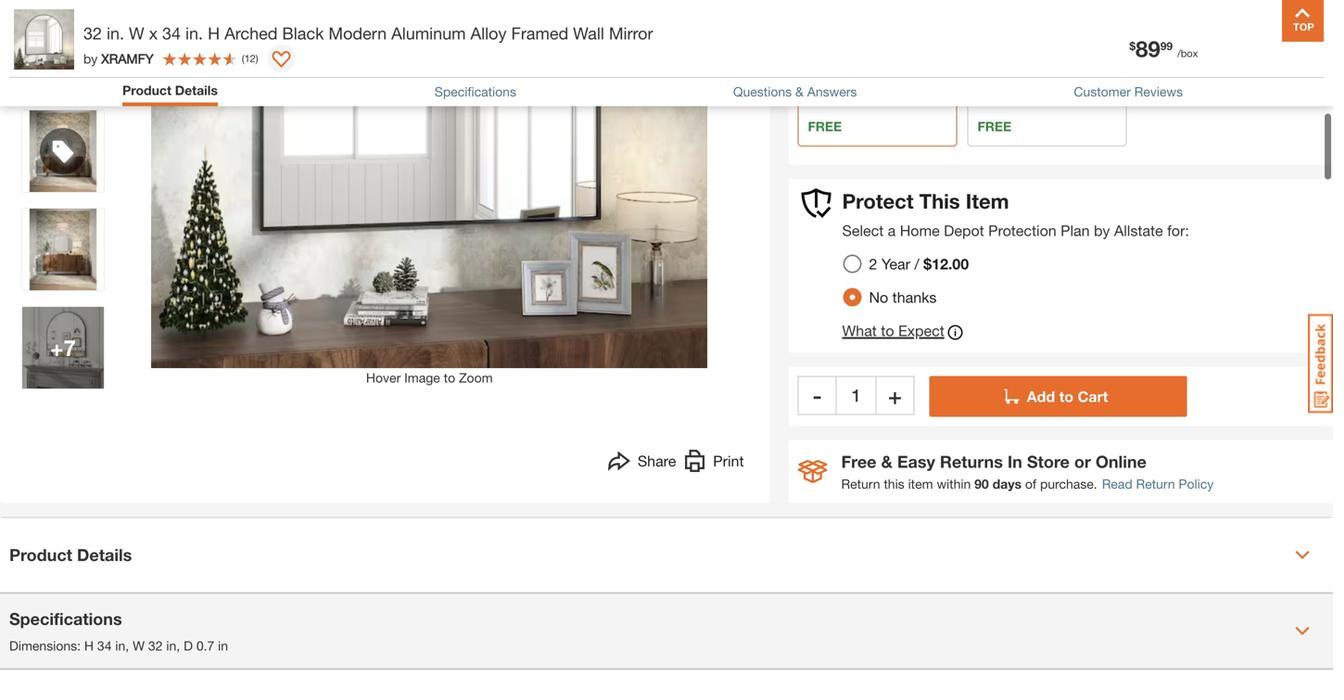 Task type: describe. For each thing, give the bounding box(es) containing it.
0 horizontal spatial by
[[83, 51, 98, 66]]

this
[[884, 476, 905, 491]]

0 horizontal spatial details
[[77, 545, 132, 565]]

returns
[[940, 452, 1003, 472]]

modern
[[329, 23, 387, 43]]

32 in. w x 34 in. h arched black modern aluminum alloy framed wall mirror
[[83, 23, 653, 43]]

add to cart button
[[930, 376, 1187, 417]]

w inside 'specifications dimensions: h 34 in , w 32 in , d 0.7 in'
[[133, 638, 145, 653]]

within
[[937, 476, 971, 491]]

for:
[[1168, 222, 1190, 239]]

32 inside 'specifications dimensions: h 34 in , w 32 in , d 0.7 in'
[[148, 638, 163, 653]]

top button
[[1283, 0, 1324, 42]]

0 vertical spatial product details
[[122, 83, 218, 98]]

of
[[1026, 476, 1037, 491]]

thanks
[[893, 288, 937, 306]]

0 vertical spatial 32
[[83, 23, 102, 43]]

99
[[1161, 39, 1173, 52]]

this
[[920, 189, 960, 213]]

dec 20 - dec 21
[[978, 70, 1076, 86]]

depot
[[944, 222, 985, 239]]

zoom
[[459, 370, 493, 385]]

free for dec 21 - dec 27
[[808, 119, 842, 134]]

store
[[1027, 452, 1070, 472]]

0 horizontal spatial product
[[9, 545, 72, 565]]

& for questions
[[796, 84, 804, 99]]

0 vertical spatial h
[[208, 23, 220, 43]]

caret image
[[1296, 624, 1310, 638]]

$ 89 99 /box
[[1130, 35, 1198, 62]]

- for 20
[[1024, 70, 1029, 86]]

2 21 from the left
[[1061, 70, 1076, 86]]

1 horizontal spatial details
[[175, 83, 218, 98]]

what to expect button
[[843, 321, 963, 344]]

34 inside 'specifications dimensions: h 34 in , w 32 in , d 0.7 in'
[[97, 638, 112, 653]]

3 in from the left
[[218, 638, 228, 653]]

expect
[[899, 322, 945, 339]]

to for what
[[881, 322, 894, 339]]

no
[[869, 288, 889, 306]]

2 in from the left
[[166, 638, 176, 653]]

free
[[842, 452, 877, 472]]

h inside 'specifications dimensions: h 34 in , w 32 in , d 0.7 in'
[[84, 638, 94, 653]]

read
[[1102, 476, 1133, 491]]

reviews
[[1135, 84, 1183, 99]]

xramfy wall mirrors bacsc3234 black e1 hotspot.0 image
[[22, 12, 104, 94]]

90
[[975, 476, 989, 491]]

x
[[149, 23, 158, 43]]

89
[[1136, 35, 1161, 62]]

mirror
[[609, 23, 653, 43]]

+ 7
[[50, 334, 76, 361]]

0 vertical spatial product
[[122, 83, 171, 98]]

display image
[[272, 51, 291, 70]]

- for 21
[[854, 70, 860, 86]]

policy
[[1179, 476, 1214, 491]]

answers
[[808, 84, 857, 99]]

aluminum
[[391, 23, 466, 43]]

cart
[[1078, 388, 1109, 405]]

/box
[[1178, 47, 1198, 59]]

21 inside dec 21 - dec 27 826 available
[[836, 70, 851, 86]]

option group containing 2 year /
[[836, 247, 984, 314]]

protection
[[989, 222, 1057, 239]]

what
[[843, 322, 877, 339]]

)
[[256, 52, 258, 64]]

item
[[908, 476, 933, 491]]

protect this item select a home depot protection plan by allstate for:
[[843, 189, 1190, 239]]

$
[[1130, 39, 1136, 52]]

home
[[900, 222, 940, 239]]

1 in from the left
[[115, 638, 125, 653]]

4 dec from the left
[[1033, 70, 1058, 86]]

hover image to zoom button
[[151, 0, 708, 388]]

12
[[244, 52, 256, 64]]

2
[[869, 255, 878, 273]]

xramfy wall mirrors bacsc3234 black c3.3 image
[[22, 307, 104, 389]]

easy
[[898, 452, 936, 472]]

+ button
[[876, 376, 915, 415]]

a
[[888, 222, 896, 239]]

hover image to zoom
[[366, 370, 493, 385]]

specifications dimensions: h 34 in , w 32 in , d 0.7 in
[[9, 609, 228, 653]]

2 year / $12.00
[[869, 255, 969, 273]]

2 dec from the left
[[863, 70, 888, 86]]

allstate
[[1115, 222, 1164, 239]]

product image image
[[14, 9, 74, 70]]

to for add
[[1060, 388, 1074, 405]]

or
[[1075, 452, 1091, 472]]

dec 21 - dec 27 826 available
[[808, 70, 906, 105]]

caret image
[[1296, 548, 1310, 562]]

0 vertical spatial w
[[129, 23, 144, 43]]

specifications for specifications dimensions: h 34 in , w 32 in , d 0.7 in
[[9, 609, 122, 629]]

7
[[64, 334, 76, 361]]

(
[[242, 52, 244, 64]]

plan
[[1061, 222, 1090, 239]]

0.7
[[196, 638, 214, 653]]

( 12 )
[[242, 52, 258, 64]]



Task type: locate. For each thing, give the bounding box(es) containing it.
- inside button
[[813, 382, 822, 408]]

dec
[[808, 70, 833, 86], [863, 70, 888, 86], [978, 70, 1002, 86], [1033, 70, 1058, 86]]

1 in. from the left
[[107, 23, 124, 43]]

item
[[966, 189, 1009, 213]]

in.
[[107, 23, 124, 43], [186, 23, 203, 43]]

w left x
[[129, 23, 144, 43]]

dimensions:
[[9, 638, 81, 653]]

- up available
[[854, 70, 860, 86]]

by
[[83, 51, 98, 66], [1094, 222, 1110, 239]]

0 horizontal spatial h
[[84, 638, 94, 653]]

wall
[[573, 23, 604, 43]]

0 horizontal spatial &
[[796, 84, 804, 99]]

+ inside + "button"
[[889, 382, 902, 408]]

2 vertical spatial to
[[1060, 388, 1074, 405]]

available
[[833, 90, 884, 105]]

3 dec from the left
[[978, 70, 1002, 86]]

1 vertical spatial details
[[77, 545, 132, 565]]

read return policy link
[[1102, 474, 1214, 494]]

20
[[1006, 70, 1020, 86]]

- right 20
[[1024, 70, 1029, 86]]

what to expect
[[843, 322, 945, 339]]

d
[[184, 638, 193, 653]]

& for free
[[881, 452, 893, 472]]

+
[[50, 334, 64, 361], [889, 382, 902, 408]]

32
[[83, 23, 102, 43], [148, 638, 163, 653]]

free down 20
[[978, 119, 1012, 134]]

arched
[[224, 23, 278, 43]]

1 vertical spatial product
[[9, 545, 72, 565]]

+ for +
[[889, 382, 902, 408]]

0 horizontal spatial return
[[842, 476, 881, 491]]

0 horizontal spatial to
[[444, 370, 455, 385]]

specifications
[[435, 84, 516, 99], [9, 609, 122, 629]]

to right the what
[[881, 322, 894, 339]]

1 vertical spatial specifications
[[9, 609, 122, 629]]

return
[[842, 476, 881, 491], [1137, 476, 1175, 491]]

1 horizontal spatial to
[[881, 322, 894, 339]]

34
[[162, 23, 181, 43], [97, 638, 112, 653]]

0 vertical spatial to
[[881, 322, 894, 339]]

1 vertical spatial to
[[444, 370, 455, 385]]

34 right x
[[162, 23, 181, 43]]

print button
[[684, 450, 744, 477]]

free & easy returns in store or online return this item within 90 days of purchase. read return policy
[[842, 452, 1214, 491]]

$12.00
[[924, 255, 969, 273]]

image
[[404, 370, 440, 385]]

27
[[891, 70, 906, 86]]

0 horizontal spatial 32
[[83, 23, 102, 43]]

share button
[[608, 450, 676, 477]]

by xramfy
[[83, 51, 154, 66]]

hover
[[366, 370, 401, 385]]

dec left 20
[[978, 70, 1002, 86]]

1 horizontal spatial ,
[[176, 638, 180, 653]]

by left xramfy
[[83, 51, 98, 66]]

customer reviews
[[1074, 84, 1183, 99]]

& left the 826
[[796, 84, 804, 99]]

0 horizontal spatial 34
[[97, 638, 112, 653]]

1 vertical spatial +
[[889, 382, 902, 408]]

specifications down alloy
[[435, 84, 516, 99]]

return right read in the bottom right of the page
[[1137, 476, 1175, 491]]

1 horizontal spatial in
[[166, 638, 176, 653]]

protect
[[843, 189, 914, 213]]

1 horizontal spatial 34
[[162, 23, 181, 43]]

add
[[1027, 388, 1055, 405]]

in
[[115, 638, 125, 653], [166, 638, 176, 653], [218, 638, 228, 653]]

customer reviews button
[[1074, 84, 1183, 99], [1074, 84, 1183, 99]]

by right plan
[[1094, 222, 1110, 239]]

1 horizontal spatial by
[[1094, 222, 1110, 239]]

by inside protect this item select a home depot protection plan by allstate for:
[[1094, 222, 1110, 239]]

0 horizontal spatial in
[[115, 638, 125, 653]]

feedback link image
[[1309, 313, 1334, 414]]

xramfy
[[101, 51, 154, 66]]

alloy
[[471, 23, 507, 43]]

0 horizontal spatial ,
[[125, 638, 129, 653]]

0 horizontal spatial specifications
[[9, 609, 122, 629]]

2 horizontal spatial in
[[218, 638, 228, 653]]

product details down xramfy
[[122, 83, 218, 98]]

2 in. from the left
[[186, 23, 203, 43]]

1 vertical spatial &
[[881, 452, 893, 472]]

32 left d
[[148, 638, 163, 653]]

/
[[915, 255, 920, 273]]

1 vertical spatial w
[[133, 638, 145, 653]]

questions & answers
[[733, 84, 857, 99]]

1 vertical spatial product details
[[9, 545, 132, 565]]

826
[[808, 90, 830, 105]]

21 up available
[[836, 70, 851, 86]]

&
[[796, 84, 804, 99], [881, 452, 893, 472]]

option group
[[836, 247, 984, 314]]

w left d
[[133, 638, 145, 653]]

h left arched
[[208, 23, 220, 43]]

share
[[638, 452, 676, 470]]

1 , from the left
[[125, 638, 129, 653]]

framed
[[511, 23, 569, 43]]

1 horizontal spatial h
[[208, 23, 220, 43]]

free down the 826
[[808, 119, 842, 134]]

1 vertical spatial h
[[84, 638, 94, 653]]

1 horizontal spatial specifications
[[435, 84, 516, 99]]

to
[[881, 322, 894, 339], [444, 370, 455, 385], [1060, 388, 1074, 405]]

1 vertical spatial 34
[[97, 638, 112, 653]]

xramfy wall mirrors bacsc3234 black a0 hotspot.1 image
[[22, 110, 104, 192]]

- button
[[798, 376, 837, 415]]

1 horizontal spatial in.
[[186, 23, 203, 43]]

in. up by xramfy
[[107, 23, 124, 43]]

& inside free & easy returns in store or online return this item within 90 days of purchase. read return policy
[[881, 452, 893, 472]]

& up this at right bottom
[[881, 452, 893, 472]]

0 horizontal spatial free
[[808, 119, 842, 134]]

black
[[282, 23, 324, 43]]

1 horizontal spatial product
[[122, 83, 171, 98]]

product details
[[122, 83, 218, 98], [9, 545, 132, 565]]

product details up 'specifications dimensions: h 34 in , w 32 in , d 0.7 in' at the left of page
[[9, 545, 132, 565]]

h right dimensions: at the bottom left
[[84, 638, 94, 653]]

dec left 27
[[863, 70, 888, 86]]

1 horizontal spatial 21
[[1061, 70, 1076, 86]]

1 dec from the left
[[808, 70, 833, 86]]

1 vertical spatial 32
[[148, 638, 163, 653]]

34 right dimensions: at the bottom left
[[97, 638, 112, 653]]

specifications inside 'specifications dimensions: h 34 in , w 32 in , d 0.7 in'
[[9, 609, 122, 629]]

free
[[808, 119, 842, 134], [978, 119, 1012, 134]]

questions
[[733, 84, 792, 99]]

0 horizontal spatial 21
[[836, 70, 851, 86]]

customer
[[1074, 84, 1131, 99]]

product details button
[[122, 83, 218, 102], [122, 83, 218, 98], [0, 518, 1334, 592]]

add to cart
[[1027, 388, 1109, 405]]

free for dec 20 - dec 21
[[978, 119, 1012, 134]]

dec right 20
[[1033, 70, 1058, 86]]

days
[[993, 476, 1022, 491]]

2 return from the left
[[1137, 476, 1175, 491]]

0 vertical spatial +
[[50, 334, 64, 361]]

1 horizontal spatial &
[[881, 452, 893, 472]]

2 horizontal spatial -
[[1024, 70, 1029, 86]]

1 horizontal spatial 32
[[148, 638, 163, 653]]

1 horizontal spatial free
[[978, 119, 1012, 134]]

,
[[125, 638, 129, 653], [176, 638, 180, 653]]

32 up by xramfy
[[83, 23, 102, 43]]

no thanks
[[869, 288, 937, 306]]

0 vertical spatial details
[[175, 83, 218, 98]]

product
[[122, 83, 171, 98], [9, 545, 72, 565]]

0 vertical spatial 34
[[162, 23, 181, 43]]

specifications button
[[435, 84, 516, 99], [435, 84, 516, 99]]

0 horizontal spatial +
[[50, 334, 64, 361]]

product down xramfy
[[122, 83, 171, 98]]

print
[[713, 452, 744, 470]]

product up dimensions: at the bottom left
[[9, 545, 72, 565]]

to left zoom
[[444, 370, 455, 385]]

specifications up dimensions: at the bottom left
[[9, 609, 122, 629]]

0 horizontal spatial -
[[813, 382, 822, 408]]

1 horizontal spatial -
[[854, 70, 860, 86]]

in
[[1008, 452, 1023, 472]]

in. right x
[[186, 23, 203, 43]]

details
[[175, 83, 218, 98], [77, 545, 132, 565]]

w
[[129, 23, 144, 43], [133, 638, 145, 653]]

1 21 from the left
[[836, 70, 851, 86]]

icon image
[[798, 460, 828, 483]]

online
[[1096, 452, 1147, 472]]

- up icon
[[813, 382, 822, 408]]

0 vertical spatial by
[[83, 51, 98, 66]]

specifications for specifications
[[435, 84, 516, 99]]

0 horizontal spatial in.
[[107, 23, 124, 43]]

return down free
[[842, 476, 881, 491]]

dec up the 826
[[808, 70, 833, 86]]

1 return from the left
[[842, 476, 881, 491]]

to right 'add'
[[1060, 388, 1074, 405]]

2 free from the left
[[978, 119, 1012, 134]]

1 horizontal spatial +
[[889, 382, 902, 408]]

0 vertical spatial specifications
[[435, 84, 516, 99]]

- inside dec 21 - dec 27 826 available
[[854, 70, 860, 86]]

year
[[882, 255, 911, 273]]

1 free from the left
[[808, 119, 842, 134]]

purchase.
[[1040, 476, 1098, 491]]

21 right 20
[[1061, 70, 1076, 86]]

2 , from the left
[[176, 638, 180, 653]]

2 horizontal spatial to
[[1060, 388, 1074, 405]]

+ for + 7
[[50, 334, 64, 361]]

-
[[854, 70, 860, 86], [1024, 70, 1029, 86], [813, 382, 822, 408]]

0 vertical spatial &
[[796, 84, 804, 99]]

select
[[843, 222, 884, 239]]

None field
[[837, 376, 876, 415]]

1 horizontal spatial return
[[1137, 476, 1175, 491]]

xramfy wall mirrors bacsc3234 black a0.2 image
[[22, 209, 104, 290]]

1 vertical spatial by
[[1094, 222, 1110, 239]]



Task type: vqa. For each thing, say whether or not it's contained in the screenshot.
3rd in from the left
yes



